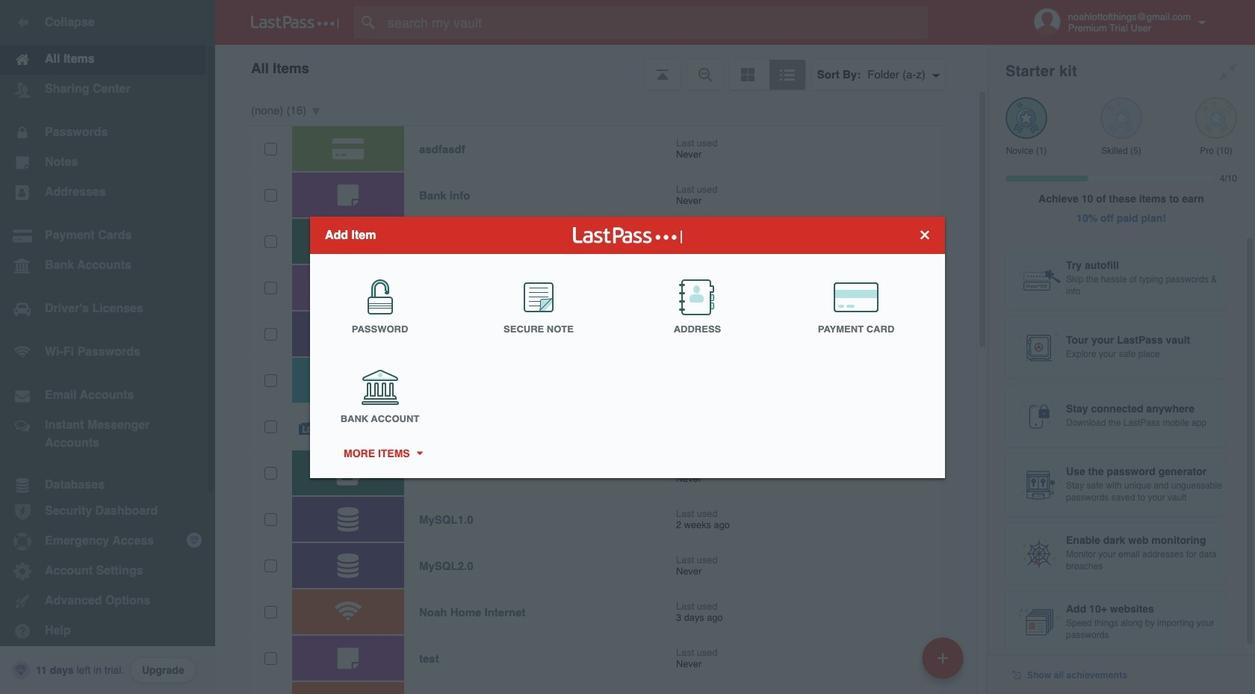 Task type: vqa. For each thing, say whether or not it's contained in the screenshot.
New item NAVIGATION
yes



Task type: locate. For each thing, give the bounding box(es) containing it.
lastpass image
[[251, 16, 339, 29]]

new item navigation
[[917, 633, 973, 694]]

dialog
[[310, 216, 945, 478]]

new item image
[[938, 653, 948, 663]]



Task type: describe. For each thing, give the bounding box(es) containing it.
caret right image
[[414, 451, 425, 455]]

main navigation navigation
[[0, 0, 215, 694]]

vault options navigation
[[215, 45, 988, 90]]

Search search field
[[354, 6, 951, 39]]

search my vault text field
[[354, 6, 951, 39]]



